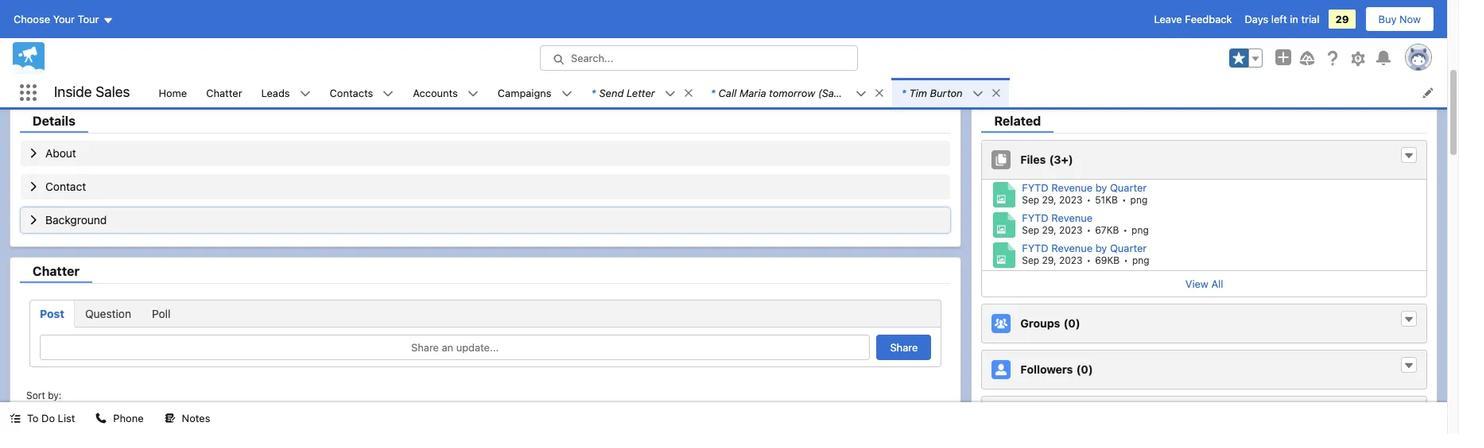 Task type: describe. For each thing, give the bounding box(es) containing it.
notes
[[182, 412, 210, 425]]

question
[[85, 307, 131, 320]]

to do list button
[[0, 402, 85, 434]]

feedback
[[1185, 13, 1232, 25]]

an
[[442, 341, 453, 354]]

29
[[1335, 13, 1349, 25]]

inside
[[54, 84, 92, 100]]

share an update...
[[411, 341, 499, 354]]

trailhead,
[[1130, 2, 1181, 15]]

phone
[[113, 412, 144, 425]]

revenue for 67
[[1051, 212, 1093, 224]]

sort by:
[[26, 390, 62, 402]]

in
[[1290, 13, 1298, 25]]

(sample)
[[818, 86, 861, 99]]

fytd revenue by quarter for 69 kb
[[1022, 242, 1147, 254]]

png for 51 kb
[[1130, 194, 1148, 206]]

learn new skills on trailhead, the fun way to learn salesforce.
[[1030, 2, 1346, 15]]

text default image inside notes button
[[164, 413, 175, 424]]

days
[[1245, 13, 1268, 25]]

skills
[[1085, 2, 1112, 15]]

trial
[[1301, 13, 1319, 25]]

to
[[1246, 2, 1256, 15]]

kb for 69 kb
[[1107, 254, 1120, 266]]

burton
[[930, 86, 963, 99]]

files (3+)
[[1020, 153, 1073, 166]]

do
[[41, 412, 55, 425]]

your
[[53, 13, 75, 25]]

contacts link
[[320, 78, 383, 107]]

background
[[45, 213, 107, 227]]

all
[[1211, 278, 1223, 290]]

* tim burton
[[901, 86, 963, 99]]

home link
[[149, 78, 197, 107]]

69
[[1095, 254, 1107, 266]]

phone button
[[86, 402, 153, 434]]

fytd for 69
[[1022, 242, 1048, 254]]

sales
[[96, 84, 130, 100]]

* for * tim burton
[[901, 86, 906, 99]]

fun
[[1203, 2, 1220, 15]]

share for share an update...
[[411, 341, 439, 354]]

51
[[1095, 194, 1105, 206]]

followers (0)
[[1020, 363, 1093, 376]]

sep for 51
[[1022, 194, 1039, 206]]

about button
[[21, 141, 950, 166]]

fytd for 67
[[1022, 212, 1048, 224]]

connect with fellow trailblazers on the trailblazer community.
[[1030, 55, 1350, 68]]

share button
[[877, 335, 931, 360]]

groups
[[1020, 317, 1060, 330]]

* send letter
[[591, 86, 655, 99]]

(0) for followers (0)
[[1076, 363, 1093, 376]]

leads
[[261, 86, 290, 99]]

with
[[1075, 55, 1098, 68]]

letter
[[627, 86, 655, 99]]

2023 for 51
[[1059, 194, 1083, 206]]

community.
[[1288, 55, 1350, 68]]

fytd revenue
[[1022, 212, 1093, 224]]

to do list
[[27, 412, 75, 425]]

list containing home
[[149, 78, 1447, 107]]

chatter for topmost chatter 'link'
[[206, 86, 242, 99]]

by:
[[48, 390, 62, 402]]

search... button
[[540, 45, 858, 71]]

png for 67 kb
[[1132, 224, 1149, 236]]

tab list containing post
[[29, 300, 942, 328]]

learn
[[1259, 2, 1285, 15]]

quarter for 51 kb
[[1110, 181, 1147, 194]]

by for 51
[[1095, 181, 1107, 194]]

now
[[1399, 13, 1421, 25]]

choose
[[14, 13, 50, 25]]

salesforce.
[[1288, 2, 1346, 15]]

Search this feed... search field
[[633, 403, 872, 429]]

about
[[45, 146, 76, 160]]

contacts
[[330, 86, 373, 99]]

text default image inside the to do list button
[[10, 413, 21, 424]]

png for 69 kb
[[1132, 254, 1149, 266]]

text default image inside phone button
[[96, 413, 107, 424]]

chatter for bottommost chatter 'link'
[[33, 264, 80, 278]]

0 vertical spatial chatter link
[[197, 78, 252, 107]]

29, for 51
[[1042, 194, 1056, 206]]

accounts
[[413, 86, 458, 99]]

69 kb
[[1095, 254, 1120, 266]]

accounts link
[[403, 78, 467, 107]]

call
[[719, 86, 737, 99]]

by for 69
[[1095, 242, 1107, 254]]

followers
[[1020, 363, 1073, 376]]

search...
[[571, 52, 613, 64]]



Task type: vqa. For each thing, say whether or not it's contained in the screenshot.
Search... button
yes



Task type: locate. For each thing, give the bounding box(es) containing it.
campaigns link
[[488, 78, 561, 107]]

0 vertical spatial 2023
[[1059, 194, 1083, 206]]

chatter right home link
[[206, 86, 242, 99]]

2 sep 29, 2023 from the top
[[1022, 224, 1083, 236]]

kb for 67 kb
[[1106, 224, 1119, 236]]

1 fytd revenue by quarter from the top
[[1022, 181, 1147, 194]]

1 vertical spatial chatter link
[[20, 264, 92, 283]]

1 vertical spatial quarter
[[1110, 242, 1147, 254]]

revenue left 69
[[1051, 242, 1093, 254]]

0 vertical spatial revenue
[[1051, 181, 1093, 194]]

fytd revenue by quarter down (3+)
[[1022, 181, 1147, 194]]

chatter link up post link
[[20, 264, 92, 283]]

the
[[1184, 2, 1200, 15], [1212, 55, 1229, 68]]

(0) for groups (0)
[[1063, 317, 1080, 330]]

sep 29, 2023 left 67
[[1022, 224, 1083, 236]]

0 vertical spatial fytd
[[1022, 181, 1048, 194]]

1 * from the left
[[591, 86, 596, 99]]

left
[[1271, 13, 1287, 25]]

connect with fellow trailblazers on the trailblazer community. link
[[974, 40, 1437, 84]]

quarter right 51
[[1110, 181, 1147, 194]]

1 share from the left
[[411, 341, 439, 354]]

29, for 67
[[1042, 224, 1056, 236]]

sep 29, 2023 up 'fytd revenue'
[[1022, 194, 1083, 206]]

details link
[[20, 114, 88, 133]]

share for share
[[890, 341, 918, 354]]

campaigns
[[498, 86, 552, 99]]

2 vertical spatial 29,
[[1042, 254, 1056, 266]]

revenue for 69
[[1051, 242, 1093, 254]]

2023 up 'fytd revenue'
[[1059, 194, 1083, 206]]

text default image
[[683, 87, 694, 98], [990, 87, 1002, 98], [855, 88, 866, 99], [1403, 314, 1414, 325], [10, 413, 21, 424], [164, 413, 175, 424]]

1 vertical spatial 29,
[[1042, 224, 1056, 236]]

connect
[[1030, 55, 1073, 68]]

campaigns list item
[[488, 78, 582, 107]]

poll
[[152, 307, 171, 320]]

3 * from the left
[[901, 86, 906, 99]]

maria
[[739, 86, 766, 99]]

1 revenue from the top
[[1051, 181, 1093, 194]]

0 vertical spatial chatter
[[206, 86, 242, 99]]

29,
[[1042, 194, 1056, 206], [1042, 224, 1056, 236], [1042, 254, 1056, 266]]

1 fytd from the top
[[1022, 181, 1048, 194]]

kb up 67 kb
[[1105, 194, 1118, 206]]

buy now button
[[1365, 6, 1434, 32]]

list
[[149, 78, 1447, 107]]

51 kb
[[1095, 194, 1118, 206]]

*
[[591, 86, 596, 99], [711, 86, 715, 99], [901, 86, 906, 99]]

0 vertical spatial by
[[1095, 181, 1107, 194]]

1 list item from the left
[[582, 78, 701, 107]]

view
[[1185, 278, 1208, 290]]

2 revenue from the top
[[1051, 212, 1093, 224]]

* left tim on the right of the page
[[901, 86, 906, 99]]

2 29, from the top
[[1042, 224, 1056, 236]]

2 quarter from the top
[[1110, 242, 1147, 254]]

1 horizontal spatial on
[[1197, 55, 1209, 68]]

2 share from the left
[[890, 341, 918, 354]]

list
[[58, 412, 75, 425]]

files
[[1020, 153, 1046, 166]]

1 horizontal spatial the
[[1212, 55, 1229, 68]]

group
[[1229, 49, 1263, 68]]

related
[[994, 114, 1041, 128]]

the for trailblazer
[[1212, 55, 1229, 68]]

png right 67 kb
[[1132, 224, 1149, 236]]

png right '51 kb'
[[1130, 194, 1148, 206]]

tomorrow
[[769, 86, 815, 99]]

* for * call maria tomorrow (sample)
[[711, 86, 715, 99]]

leave
[[1154, 13, 1182, 25]]

1 vertical spatial on
[[1197, 55, 1209, 68]]

contacts list item
[[320, 78, 403, 107]]

sep up 'fytd revenue'
[[1022, 194, 1039, 206]]

2 vertical spatial 2023
[[1059, 254, 1083, 266]]

share an update... button
[[40, 335, 870, 360]]

29, for 69
[[1042, 254, 1056, 266]]

fytd revenue by quarter for 51 kb
[[1022, 181, 1147, 194]]

home
[[159, 86, 187, 99]]

tour
[[78, 13, 99, 25]]

sep down 'fytd revenue'
[[1022, 254, 1039, 266]]

0 vertical spatial fytd revenue by quarter
[[1022, 181, 1147, 194]]

3 sep 29, 2023 from the top
[[1022, 254, 1083, 266]]

1 sep 29, 2023 from the top
[[1022, 194, 1083, 206]]

tab list
[[29, 300, 942, 328]]

days left in trial
[[1245, 13, 1319, 25]]

choose your tour button
[[13, 6, 114, 32]]

0 horizontal spatial chatter link
[[20, 264, 92, 283]]

on right skills at the right top of the page
[[1114, 2, 1127, 15]]

sep for 67
[[1022, 224, 1039, 236]]

(0) right the groups
[[1063, 317, 1080, 330]]

1 vertical spatial png
[[1132, 224, 1149, 236]]

groups (0)
[[1020, 317, 1080, 330]]

update...
[[456, 341, 499, 354]]

0 vertical spatial sep
[[1022, 194, 1039, 206]]

sep 29, 2023 for 51 kb
[[1022, 194, 1083, 206]]

kb down 67 kb
[[1107, 254, 1120, 266]]

2 fytd revenue by quarter from the top
[[1022, 242, 1147, 254]]

0 vertical spatial on
[[1114, 2, 1127, 15]]

2023
[[1059, 194, 1083, 206], [1059, 224, 1083, 236], [1059, 254, 1083, 266]]

0 horizontal spatial share
[[411, 341, 439, 354]]

2 fytd from the top
[[1022, 212, 1048, 224]]

list item
[[582, 78, 701, 107], [701, 78, 892, 107], [892, 78, 1009, 107]]

revenue left 67
[[1051, 212, 1093, 224]]

sep 29, 2023 for 67 kb
[[1022, 224, 1083, 236]]

1 2023 from the top
[[1059, 194, 1083, 206]]

fytd revenue by quarter down 67
[[1022, 242, 1147, 254]]

post link
[[30, 301, 75, 327]]

new
[[1061, 2, 1082, 15]]

1 vertical spatial fytd revenue by quarter
[[1022, 242, 1147, 254]]

fytd for 51
[[1022, 181, 1048, 194]]

view all link
[[982, 270, 1426, 297]]

on
[[1114, 2, 1127, 15], [1197, 55, 1209, 68]]

on right trailblazers
[[1197, 55, 1209, 68]]

by down 67
[[1095, 242, 1107, 254]]

trailblazer
[[1231, 55, 1286, 68]]

chatter link right home on the left top
[[197, 78, 252, 107]]

0 horizontal spatial *
[[591, 86, 596, 99]]

3 list item from the left
[[892, 78, 1009, 107]]

leads list item
[[252, 78, 320, 107]]

sep 29, 2023
[[1022, 194, 1083, 206], [1022, 224, 1083, 236], [1022, 254, 1083, 266]]

1 vertical spatial kb
[[1106, 224, 1119, 236]]

0 horizontal spatial chatter
[[33, 264, 80, 278]]

learn new skills on trailhead, the fun way to learn salesforce. link
[[974, 0, 1437, 30]]

by up 67
[[1095, 181, 1107, 194]]

2 by from the top
[[1095, 242, 1107, 254]]

2023 for 69
[[1059, 254, 1083, 266]]

* for * send letter
[[591, 86, 596, 99]]

* left send on the top of page
[[591, 86, 596, 99]]

0 vertical spatial sep 29, 2023
[[1022, 194, 1083, 206]]

1 horizontal spatial share
[[890, 341, 918, 354]]

* call maria tomorrow (sample)
[[711, 86, 861, 99]]

67
[[1095, 224, 1106, 236]]

1 vertical spatial by
[[1095, 242, 1107, 254]]

2 vertical spatial png
[[1132, 254, 1149, 266]]

2 vertical spatial sep 29, 2023
[[1022, 254, 1083, 266]]

chatter
[[206, 86, 242, 99], [33, 264, 80, 278]]

1 29, from the top
[[1042, 194, 1056, 206]]

related link
[[981, 114, 1054, 133]]

2023 for 67
[[1059, 224, 1083, 236]]

1 vertical spatial chatter
[[33, 264, 80, 278]]

share inside button
[[411, 341, 439, 354]]

by
[[1095, 181, 1107, 194], [1095, 242, 1107, 254]]

3 revenue from the top
[[1051, 242, 1093, 254]]

2023 left 69
[[1059, 254, 1083, 266]]

post
[[40, 307, 64, 320]]

fytd revenue by quarter
[[1022, 181, 1147, 194], [1022, 242, 1147, 254]]

leads link
[[252, 78, 299, 107]]

3 2023 from the top
[[1059, 254, 1083, 266]]

way
[[1223, 2, 1243, 15]]

3 29, from the top
[[1042, 254, 1056, 266]]

2 vertical spatial sep
[[1022, 254, 1039, 266]]

2 list item from the left
[[701, 78, 892, 107]]

* left call
[[711, 86, 715, 99]]

tim
[[909, 86, 927, 99]]

1 vertical spatial the
[[1212, 55, 1229, 68]]

0 vertical spatial png
[[1130, 194, 1148, 206]]

kb up 69 kb
[[1106, 224, 1119, 236]]

sep 29, 2023 down 'fytd revenue'
[[1022, 254, 1083, 266]]

the for fun
[[1184, 2, 1200, 15]]

2 vertical spatial kb
[[1107, 254, 1120, 266]]

the inside learn new skills on trailhead, the fun way to learn salesforce. link
[[1184, 2, 1200, 15]]

sep left 67
[[1022, 224, 1039, 236]]

(0)
[[1063, 317, 1080, 330], [1076, 363, 1093, 376]]

sep
[[1022, 194, 1039, 206], [1022, 224, 1039, 236], [1022, 254, 1039, 266]]

1 vertical spatial 2023
[[1059, 224, 1083, 236]]

0 horizontal spatial on
[[1114, 2, 1127, 15]]

contact button
[[21, 174, 950, 200]]

trailblazers
[[1134, 55, 1194, 68]]

0 vertical spatial 29,
[[1042, 194, 1056, 206]]

(0) right followers
[[1076, 363, 1093, 376]]

question link
[[75, 301, 142, 327]]

send
[[599, 86, 624, 99]]

1 vertical spatial fytd
[[1022, 212, 1048, 224]]

buy now
[[1378, 13, 1421, 25]]

details
[[33, 114, 75, 128]]

2 * from the left
[[711, 86, 715, 99]]

3 sep from the top
[[1022, 254, 1039, 266]]

1 vertical spatial (0)
[[1076, 363, 1093, 376]]

1 vertical spatial revenue
[[1051, 212, 1093, 224]]

2023 left 67
[[1059, 224, 1083, 236]]

1 sep from the top
[[1022, 194, 1039, 206]]

png right 69 kb
[[1132, 254, 1149, 266]]

revenue
[[1051, 181, 1093, 194], [1051, 212, 1093, 224], [1051, 242, 1093, 254]]

kb for 51 kb
[[1105, 194, 1118, 206]]

1 horizontal spatial chatter link
[[197, 78, 252, 107]]

sep for 69
[[1022, 254, 1039, 266]]

2 2023 from the top
[[1059, 224, 1083, 236]]

29, up 'fytd revenue'
[[1042, 194, 1056, 206]]

2 vertical spatial revenue
[[1051, 242, 1093, 254]]

leave feedback
[[1154, 13, 1232, 25]]

1 horizontal spatial *
[[711, 86, 715, 99]]

1 horizontal spatial chatter
[[206, 86, 242, 99]]

the inside connect with fellow trailblazers on the trailblazer community. link
[[1212, 55, 1229, 68]]

29, left 67
[[1042, 224, 1056, 236]]

share
[[411, 341, 439, 354], [890, 341, 918, 354]]

fellow
[[1100, 55, 1131, 68]]

learn
[[1030, 2, 1059, 15]]

contact
[[45, 180, 86, 193]]

share inside button
[[890, 341, 918, 354]]

0 vertical spatial the
[[1184, 2, 1200, 15]]

2 horizontal spatial *
[[901, 86, 906, 99]]

leave feedback link
[[1154, 13, 1232, 25]]

chatter inside list
[[206, 86, 242, 99]]

2 sep from the top
[[1022, 224, 1039, 236]]

to
[[27, 412, 39, 425]]

1 quarter from the top
[[1110, 181, 1147, 194]]

revenue for 51
[[1051, 181, 1093, 194]]

0 vertical spatial kb
[[1105, 194, 1118, 206]]

text default image
[[874, 87, 885, 98], [972, 88, 983, 99], [1403, 151, 1414, 162], [1403, 360, 1414, 372], [96, 413, 107, 424]]

0 horizontal spatial the
[[1184, 2, 1200, 15]]

(3+)
[[1049, 153, 1073, 166]]

3 fytd from the top
[[1022, 242, 1048, 254]]

0 vertical spatial (0)
[[1063, 317, 1080, 330]]

sort
[[26, 390, 45, 402]]

1 vertical spatial sep
[[1022, 224, 1039, 236]]

background button
[[21, 208, 950, 233]]

notes button
[[155, 402, 220, 434]]

67 kb
[[1095, 224, 1119, 236]]

poll link
[[142, 301, 181, 327]]

accounts list item
[[403, 78, 488, 107]]

0 vertical spatial quarter
[[1110, 181, 1147, 194]]

29, down 'fytd revenue'
[[1042, 254, 1056, 266]]

1 vertical spatial sep 29, 2023
[[1022, 224, 1083, 236]]

revenue down (3+)
[[1051, 181, 1093, 194]]

sep 29, 2023 for 69 kb
[[1022, 254, 1083, 266]]

quarter for 69 kb
[[1110, 242, 1147, 254]]

1 by from the top
[[1095, 181, 1107, 194]]

kb
[[1105, 194, 1118, 206], [1106, 224, 1119, 236], [1107, 254, 1120, 266]]

buy
[[1378, 13, 1397, 25]]

chatter up post link
[[33, 264, 80, 278]]

quarter down 67 kb
[[1110, 242, 1147, 254]]

2 vertical spatial fytd
[[1022, 242, 1048, 254]]

quarter
[[1110, 181, 1147, 194], [1110, 242, 1147, 254]]



